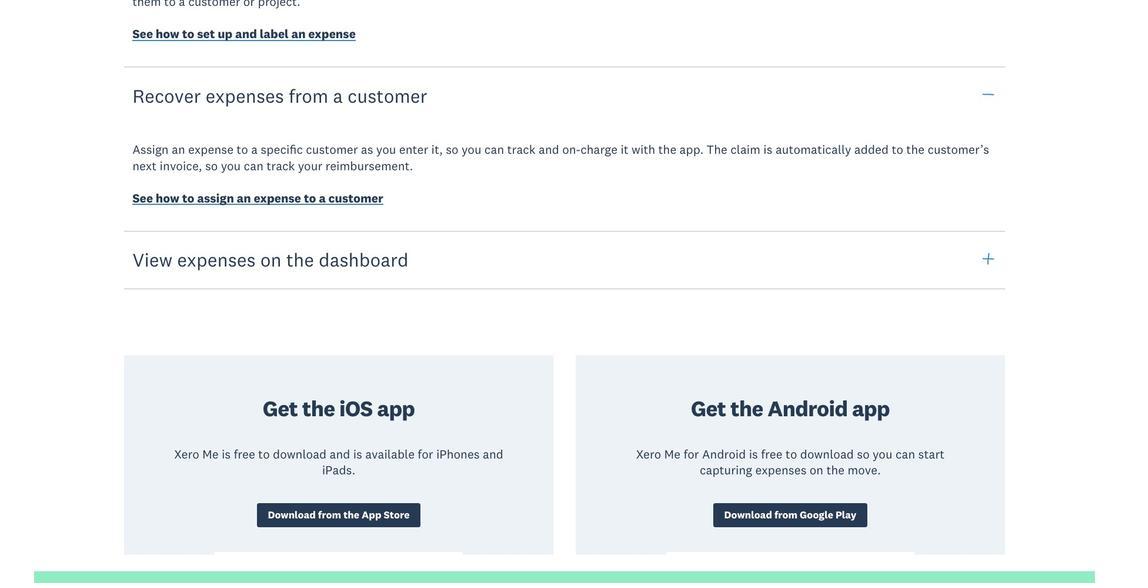 Task type: locate. For each thing, give the bounding box(es) containing it.
see
[[132, 26, 153, 42], [132, 191, 153, 206]]

google
[[800, 509, 833, 522]]

can left start
[[896, 447, 915, 463]]

view
[[132, 248, 173, 272]]

me inside the xero me for android is free to download so you can start capturing expenses on the move.
[[664, 447, 681, 463]]

0 horizontal spatial can
[[244, 158, 263, 174]]

0 horizontal spatial download
[[268, 509, 316, 522]]

is inside assign an expense to a specific customer as you enter it, so you can track and on-charge it with the app. the claim is automatically added to the customer's next invoice, so you can track your reimbursement.
[[764, 142, 773, 158]]

app.
[[680, 142, 704, 158]]

track down specific
[[267, 158, 295, 174]]

for
[[418, 447, 433, 463], [684, 447, 699, 463]]

0 horizontal spatial expense
[[188, 142, 234, 158]]

2 horizontal spatial an
[[291, 26, 306, 42]]

free
[[234, 447, 255, 463], [761, 447, 783, 463]]

0 vertical spatial android
[[768, 395, 848, 423]]

0 vertical spatial an
[[291, 26, 306, 42]]

me inside xero me is free to download and is available for iphones and ipads.
[[202, 447, 219, 463]]

1 horizontal spatial download
[[724, 509, 772, 522]]

an right the label
[[291, 26, 306, 42]]

2 vertical spatial customer
[[329, 191, 383, 206]]

1 horizontal spatial app
[[852, 395, 890, 423]]

capturing
[[700, 463, 752, 479]]

a
[[333, 84, 343, 107], [251, 142, 258, 158], [319, 191, 326, 206]]

2 xero from the left
[[636, 447, 661, 463]]

2 app from the left
[[852, 395, 890, 423]]

2 get from the left
[[691, 395, 726, 423]]

2 me from the left
[[664, 447, 681, 463]]

download inside download from the app store link
[[268, 509, 316, 522]]

so right it,
[[446, 142, 459, 158]]

1 vertical spatial customer
[[306, 142, 358, 158]]

a inside assign an expense to a specific customer as you enter it, so you can track and on-charge it with the app. the claim is automatically added to the customer's next invoice, so you can track your reimbursement.
[[251, 142, 258, 158]]

1 horizontal spatial free
[[761, 447, 783, 463]]

on inside the xero me for android is free to download so you can start capturing expenses on the move.
[[810, 463, 823, 479]]

expenses
[[206, 84, 284, 107], [177, 248, 256, 272], [755, 463, 807, 479]]

reimbursement.
[[326, 158, 413, 174]]

xero me for android is free to download so you can start capturing expenses on the move.
[[636, 447, 945, 479]]

1 vertical spatial expense
[[188, 142, 234, 158]]

the
[[658, 142, 677, 158], [906, 142, 925, 158], [286, 248, 314, 272], [302, 395, 335, 423], [730, 395, 763, 423], [827, 463, 845, 479], [343, 509, 359, 522]]

download
[[273, 447, 327, 463], [800, 447, 854, 463]]

recover expenses from a customer button
[[124, 66, 1005, 125]]

0 vertical spatial see
[[132, 26, 153, 42]]

1 download from the left
[[273, 447, 327, 463]]

you
[[376, 142, 396, 158], [462, 142, 481, 158], [221, 158, 241, 174], [873, 447, 893, 463]]

to
[[182, 26, 194, 42], [237, 142, 248, 158], [892, 142, 903, 158], [182, 191, 194, 206], [304, 191, 316, 206], [258, 447, 270, 463], [786, 447, 797, 463]]

download up ipads.
[[273, 447, 327, 463]]

1 see from the top
[[132, 26, 153, 42]]

specific
[[261, 142, 303, 158]]

0 horizontal spatial track
[[267, 158, 295, 174]]

customer up the your
[[306, 142, 358, 158]]

automatically
[[776, 142, 851, 158]]

1 for from the left
[[418, 447, 433, 463]]

get the ios app
[[263, 395, 415, 423]]

2 download from the left
[[724, 509, 772, 522]]

1 vertical spatial expenses
[[177, 248, 256, 272]]

1 horizontal spatial on
[[810, 463, 823, 479]]

see inside recover expenses from a customer element
[[132, 191, 153, 206]]

xero inside the xero me for android is free to download so you can start capturing expenses on the move.
[[636, 447, 661, 463]]

1 horizontal spatial for
[[684, 447, 699, 463]]

xero inside xero me is free to download and is available for iphones and ipads.
[[174, 447, 199, 463]]

1 horizontal spatial get
[[691, 395, 726, 423]]

can right it,
[[485, 142, 504, 158]]

android up capturing
[[702, 447, 746, 463]]

android
[[768, 395, 848, 423], [702, 447, 746, 463]]

how inside see how to assign an expense to a customer link
[[156, 191, 179, 206]]

how left set
[[156, 26, 179, 42]]

an up 'invoice,'
[[172, 142, 185, 158]]

customer
[[348, 84, 427, 107], [306, 142, 358, 158], [329, 191, 383, 206]]

so right 'invoice,'
[[205, 158, 218, 174]]

1 horizontal spatial  image
[[666, 553, 915, 556]]

2 free from the left
[[761, 447, 783, 463]]

1 xero from the left
[[174, 447, 199, 463]]

can
[[485, 142, 504, 158], [244, 158, 263, 174], [896, 447, 915, 463]]

0 horizontal spatial free
[[234, 447, 255, 463]]

from for get the ios app
[[318, 509, 341, 522]]

is
[[764, 142, 773, 158], [222, 447, 231, 463], [353, 447, 362, 463], [749, 447, 758, 463]]

free inside xero me is free to download and is available for iphones and ipads.
[[234, 447, 255, 463]]

download
[[268, 509, 316, 522], [724, 509, 772, 522]]

app
[[362, 509, 381, 522]]

and left on-
[[539, 142, 559, 158]]

with
[[632, 142, 655, 158]]

1 how from the top
[[156, 26, 179, 42]]

customer up as
[[348, 84, 427, 107]]

download from google play link
[[713, 504, 867, 528]]

invoice,
[[160, 158, 202, 174]]

see inside the keep expenses organized element
[[132, 26, 153, 42]]

download inside download from google play link
[[724, 509, 772, 522]]

expense up 'invoice,'
[[188, 142, 234, 158]]

you up move.
[[873, 447, 893, 463]]

customer down reimbursement.
[[329, 191, 383, 206]]

get
[[263, 395, 298, 423], [691, 395, 726, 423]]

xero
[[174, 447, 199, 463], [636, 447, 661, 463]]

claim
[[731, 142, 760, 158]]

expenses inside the xero me for android is free to download so you can start capturing expenses on the move.
[[755, 463, 807, 479]]

up
[[218, 26, 233, 42]]

an right assign
[[237, 191, 251, 206]]

customer's
[[928, 142, 989, 158]]

2 download from the left
[[800, 447, 854, 463]]

0 horizontal spatial an
[[172, 142, 185, 158]]

0 horizontal spatial get
[[263, 395, 298, 423]]

2 how from the top
[[156, 191, 179, 206]]

how inside see how to set up and label an expense link
[[156, 26, 179, 42]]

how down 'invoice,'
[[156, 191, 179, 206]]

1 vertical spatial android
[[702, 447, 746, 463]]

so up move.
[[857, 447, 870, 463]]

recover expenses from a customer element
[[113, 125, 1017, 232]]

0 vertical spatial how
[[156, 26, 179, 42]]

0 vertical spatial expenses
[[206, 84, 284, 107]]

 image for android
[[666, 553, 915, 556]]

and
[[235, 26, 257, 42], [539, 142, 559, 158], [330, 447, 350, 463], [483, 447, 503, 463]]

1 vertical spatial see
[[132, 191, 153, 206]]

for inside the xero me for android is free to download so you can start capturing expenses on the move.
[[684, 447, 699, 463]]

1 horizontal spatial a
[[319, 191, 326, 206]]

2 for from the left
[[684, 447, 699, 463]]

recover expenses from a customer
[[132, 84, 427, 107]]

recover
[[132, 84, 201, 107]]

0 horizontal spatial xero
[[174, 447, 199, 463]]

expenses for view
[[177, 248, 256, 272]]

start
[[918, 447, 945, 463]]

expense
[[308, 26, 356, 42], [188, 142, 234, 158], [254, 191, 301, 206]]

0 horizontal spatial a
[[251, 142, 258, 158]]

me for get the android app
[[664, 447, 681, 463]]

0 horizontal spatial android
[[702, 447, 746, 463]]

2 see from the top
[[132, 191, 153, 206]]

0 horizontal spatial me
[[202, 447, 219, 463]]

1  image from the left
[[215, 553, 463, 556]]

download from the app store
[[268, 509, 410, 522]]

1 horizontal spatial me
[[664, 447, 681, 463]]

2 horizontal spatial so
[[857, 447, 870, 463]]

2 horizontal spatial a
[[333, 84, 343, 107]]

1 app from the left
[[377, 395, 415, 423]]

assign
[[197, 191, 234, 206]]

0 vertical spatial on
[[260, 248, 282, 272]]

1 me from the left
[[202, 447, 219, 463]]

0 horizontal spatial  image
[[215, 553, 463, 556]]

1 vertical spatial a
[[251, 142, 258, 158]]

how
[[156, 26, 179, 42], [156, 191, 179, 206]]

1 horizontal spatial so
[[446, 142, 459, 158]]

can down specific
[[244, 158, 263, 174]]

 image down download from the app store link
[[215, 553, 463, 556]]

so
[[446, 142, 459, 158], [205, 158, 218, 174], [857, 447, 870, 463]]

xero for get the android app
[[636, 447, 661, 463]]

2 horizontal spatial can
[[896, 447, 915, 463]]

can inside the xero me for android is free to download so you can start capturing expenses on the move.
[[896, 447, 915, 463]]

the inside dropdown button
[[286, 248, 314, 272]]

2 horizontal spatial expense
[[308, 26, 356, 42]]

0 horizontal spatial app
[[377, 395, 415, 423]]

expense right the label
[[308, 26, 356, 42]]

an inside assign an expense to a specific customer as you enter it, so you can track and on-charge it with the app. the claim is automatically added to the customer's next invoice, so you can track your reimbursement.
[[172, 142, 185, 158]]

track left on-
[[507, 142, 536, 158]]

view expenses on the dashboard button
[[124, 231, 1005, 290]]

and right iphones
[[483, 447, 503, 463]]

xero me is free to download and is available for iphones and ipads.
[[174, 447, 503, 479]]

2 vertical spatial an
[[237, 191, 251, 206]]

play
[[836, 509, 857, 522]]

download up move.
[[800, 447, 854, 463]]

see for see how to assign an expense to a customer
[[132, 191, 153, 206]]

me
[[202, 447, 219, 463], [664, 447, 681, 463]]

 image
[[215, 553, 463, 556], [666, 553, 915, 556]]

1 vertical spatial on
[[810, 463, 823, 479]]

0 horizontal spatial download
[[273, 447, 327, 463]]

android up the xero me for android is free to download so you can start capturing expenses on the move.
[[768, 395, 848, 423]]

on
[[260, 248, 282, 272], [810, 463, 823, 479]]

1 download from the left
[[268, 509, 316, 522]]

 image for ios
[[215, 553, 463, 556]]

from
[[289, 84, 328, 107], [318, 509, 341, 522], [774, 509, 798, 522]]

1 horizontal spatial expense
[[254, 191, 301, 206]]

get for get the ios app
[[263, 395, 298, 423]]

2 vertical spatial expenses
[[755, 463, 807, 479]]

added
[[854, 142, 889, 158]]

and right "up"
[[235, 26, 257, 42]]

0 horizontal spatial for
[[418, 447, 433, 463]]

it,
[[431, 142, 443, 158]]

1 get from the left
[[263, 395, 298, 423]]

app
[[377, 395, 415, 423], [852, 395, 890, 423]]

2  image from the left
[[666, 553, 915, 556]]

1 vertical spatial an
[[172, 142, 185, 158]]

0 vertical spatial a
[[333, 84, 343, 107]]

expense down the your
[[254, 191, 301, 206]]

1 free from the left
[[234, 447, 255, 463]]

your
[[298, 158, 322, 174]]

0 vertical spatial customer
[[348, 84, 427, 107]]

to inside the xero me for android is free to download so you can start capturing expenses on the move.
[[786, 447, 797, 463]]

track
[[507, 142, 536, 158], [267, 158, 295, 174]]

download inside xero me is free to download and is available for iphones and ipads.
[[273, 447, 327, 463]]

1 vertical spatial how
[[156, 191, 179, 206]]

customer inside dropdown button
[[348, 84, 427, 107]]

 image down download from google play link
[[666, 553, 915, 556]]

1 horizontal spatial download
[[800, 447, 854, 463]]

1 horizontal spatial xero
[[636, 447, 661, 463]]

1 horizontal spatial track
[[507, 142, 536, 158]]

0 horizontal spatial on
[[260, 248, 282, 272]]

an
[[291, 26, 306, 42], [172, 142, 185, 158], [237, 191, 251, 206]]

iphones
[[436, 447, 480, 463]]



Task type: vqa. For each thing, say whether or not it's contained in the screenshot.
the Keep
no



Task type: describe. For each thing, give the bounding box(es) containing it.
as
[[361, 142, 373, 158]]

store
[[384, 509, 410, 522]]

a inside dropdown button
[[333, 84, 343, 107]]

so inside the xero me for android is free to download so you can start capturing expenses on the move.
[[857, 447, 870, 463]]

download from google play
[[724, 509, 857, 522]]

and inside assign an expense to a specific customer as you enter it, so you can track and on-charge it with the app. the claim is automatically added to the customer's next invoice, so you can track your reimbursement.
[[539, 142, 559, 158]]

the
[[707, 142, 728, 158]]

me for get the ios app
[[202, 447, 219, 463]]

ipads.
[[322, 463, 355, 479]]

move.
[[848, 463, 881, 479]]

how for set
[[156, 26, 179, 42]]

view expenses on the dashboard
[[132, 248, 409, 272]]

next
[[132, 158, 157, 174]]

on-
[[562, 142, 581, 158]]

get the android app
[[691, 395, 890, 423]]

from inside dropdown button
[[289, 84, 328, 107]]

see how to assign an expense to a customer
[[132, 191, 383, 206]]

on inside dropdown button
[[260, 248, 282, 272]]

1 horizontal spatial can
[[485, 142, 504, 158]]

download for android
[[724, 509, 772, 522]]

enter
[[399, 142, 428, 158]]

get for get the android app
[[691, 395, 726, 423]]

android inside the xero me for android is free to download so you can start capturing expenses on the move.
[[702, 447, 746, 463]]

it
[[621, 142, 629, 158]]

keep expenses organized element
[[113, 0, 1017, 68]]

assign an expense to a specific customer as you enter it, so you can track and on-charge it with the app. the claim is automatically added to the customer's next invoice, so you can track your reimbursement.
[[132, 142, 989, 174]]

set
[[197, 26, 215, 42]]

see how to assign an expense to a customer link
[[132, 191, 383, 209]]

from for get the android app
[[774, 509, 798, 522]]

charge
[[581, 142, 618, 158]]

xero for get the ios app
[[174, 447, 199, 463]]

0 horizontal spatial so
[[205, 158, 218, 174]]

download from the app store link
[[257, 504, 420, 528]]

you up assign
[[221, 158, 241, 174]]

for inside xero me is free to download and is available for iphones and ipads.
[[418, 447, 433, 463]]

you right as
[[376, 142, 396, 158]]

available
[[365, 447, 415, 463]]

expense inside assign an expense to a specific customer as you enter it, so you can track and on-charge it with the app. the claim is automatically added to the customer's next invoice, so you can track your reimbursement.
[[188, 142, 234, 158]]

download inside the xero me for android is free to download so you can start capturing expenses on the move.
[[800, 447, 854, 463]]

is inside the xero me for android is free to download so you can start capturing expenses on the move.
[[749, 447, 758, 463]]

to inside the keep expenses organized element
[[182, 26, 194, 42]]

2 vertical spatial a
[[319, 191, 326, 206]]

expenses for recover
[[206, 84, 284, 107]]

see how to set up and label an expense
[[132, 26, 356, 42]]

and inside the keep expenses organized element
[[235, 26, 257, 42]]

2 vertical spatial expense
[[254, 191, 301, 206]]

ios
[[339, 395, 373, 423]]

to inside xero me is free to download and is available for iphones and ipads.
[[258, 447, 270, 463]]

app for get the ios app
[[377, 395, 415, 423]]

assign
[[132, 142, 169, 158]]

you inside the xero me for android is free to download so you can start capturing expenses on the move.
[[873, 447, 893, 463]]

download for ios
[[268, 509, 316, 522]]

app for get the android app
[[852, 395, 890, 423]]

1 horizontal spatial android
[[768, 395, 848, 423]]

how for assign
[[156, 191, 179, 206]]

customer inside assign an expense to a specific customer as you enter it, so you can track and on-charge it with the app. the claim is automatically added to the customer's next invoice, so you can track your reimbursement.
[[306, 142, 358, 158]]

1 horizontal spatial an
[[237, 191, 251, 206]]

label
[[260, 26, 289, 42]]

0 vertical spatial expense
[[308, 26, 356, 42]]

the inside the xero me for android is free to download so you can start capturing expenses on the move.
[[827, 463, 845, 479]]

see for see how to set up and label an expense
[[132, 26, 153, 42]]

see how to set up and label an expense link
[[132, 26, 356, 45]]

free inside the xero me for android is free to download so you can start capturing expenses on the move.
[[761, 447, 783, 463]]

and up ipads.
[[330, 447, 350, 463]]

dashboard
[[319, 248, 409, 272]]

you right it,
[[462, 142, 481, 158]]



